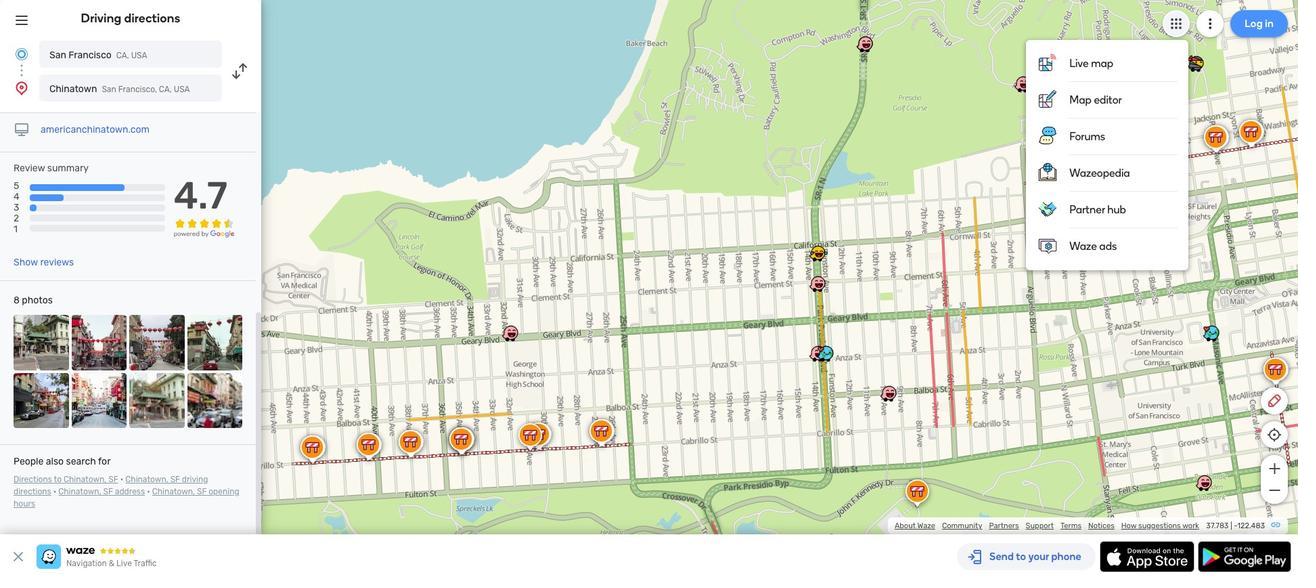 Task type: vqa. For each thing, say whether or not it's contained in the screenshot.
Montebello,
no



Task type: describe. For each thing, give the bounding box(es) containing it.
location image
[[14, 80, 30, 96]]

how suggestions work link
[[1122, 521, 1200, 530]]

driving
[[81, 11, 122, 26]]

5 4 3 2 1
[[14, 180, 19, 235]]

partners link
[[990, 521, 1020, 530]]

opening
[[209, 487, 239, 496]]

chinatown
[[49, 83, 97, 95]]

about
[[895, 521, 916, 530]]

summary
[[47, 163, 89, 174]]

sf for driving
[[170, 475, 180, 484]]

image 7 of chinatown, sf image
[[129, 373, 185, 428]]

link image
[[1271, 519, 1282, 530]]

directions
[[14, 475, 52, 484]]

usa inside chinatown san francisco, ca, usa
[[174, 85, 190, 94]]

review summary
[[14, 163, 89, 174]]

current location image
[[14, 46, 30, 62]]

sf for address
[[103, 487, 113, 496]]

chinatown, sf opening hours
[[14, 487, 239, 509]]

suggestions
[[1139, 521, 1182, 530]]

chinatown, for chinatown, sf driving directions
[[126, 475, 168, 484]]

|
[[1231, 521, 1233, 530]]

-
[[1235, 521, 1238, 530]]

traffic
[[134, 559, 157, 568]]

chinatown, down search
[[64, 475, 107, 484]]

chinatown, sf address link
[[58, 487, 145, 496]]

sf for opening
[[197, 487, 207, 496]]

image 6 of chinatown, sf image
[[71, 373, 127, 428]]

chinatown, sf address
[[58, 487, 145, 496]]

image 1 of chinatown, sf image
[[14, 315, 69, 370]]

san francisco ca, usa
[[49, 49, 147, 61]]

driving directions
[[81, 11, 180, 26]]

usa inside san francisco ca, usa
[[131, 51, 147, 60]]

5
[[14, 180, 19, 192]]

2
[[14, 213, 19, 224]]

notices link
[[1089, 521, 1115, 530]]

&
[[109, 559, 115, 568]]

image 8 of chinatown, sf image
[[187, 373, 242, 428]]

about waze link
[[895, 521, 936, 530]]

address
[[115, 487, 145, 496]]

directions to chinatown, sf link
[[14, 475, 118, 484]]

driving
[[182, 475, 208, 484]]

3
[[14, 202, 19, 214]]

chinatown, sf opening hours link
[[14, 487, 239, 509]]

image 5 of chinatown, sf image
[[14, 373, 69, 428]]

americanchinatown.com
[[41, 124, 150, 135]]

support link
[[1026, 521, 1054, 530]]

1
[[14, 224, 18, 235]]

37.783 | -122.483
[[1207, 521, 1266, 530]]

reviews
[[40, 257, 74, 268]]

search
[[66, 456, 96, 467]]

how
[[1122, 521, 1137, 530]]

hours
[[14, 499, 35, 509]]

computer image
[[14, 122, 30, 138]]



Task type: locate. For each thing, give the bounding box(es) containing it.
1 horizontal spatial san
[[102, 85, 116, 94]]

directions right driving
[[124, 11, 180, 26]]

chinatown, down driving
[[152, 487, 195, 496]]

ca, inside san francisco ca, usa
[[116, 51, 129, 60]]

directions down directions
[[14, 487, 51, 496]]

image 2 of chinatown, sf image
[[71, 315, 127, 370]]

chinatown, down directions to chinatown, sf
[[58, 487, 101, 496]]

review
[[14, 163, 45, 174]]

show reviews
[[14, 257, 74, 268]]

chinatown, up address in the left bottom of the page
[[126, 475, 168, 484]]

ca,
[[116, 51, 129, 60], [159, 85, 172, 94]]

8 photos
[[14, 295, 53, 306]]

notices
[[1089, 521, 1115, 530]]

directions
[[124, 11, 180, 26], [14, 487, 51, 496]]

pencil image
[[1267, 393, 1283, 409]]

san inside chinatown san francisco, ca, usa
[[102, 85, 116, 94]]

waze
[[918, 521, 936, 530]]

work
[[1183, 521, 1200, 530]]

usa
[[131, 51, 147, 60], [174, 85, 190, 94]]

san left francisco
[[49, 49, 66, 61]]

1 horizontal spatial directions
[[124, 11, 180, 26]]

chinatown, for chinatown, sf address
[[58, 487, 101, 496]]

0 horizontal spatial san
[[49, 49, 66, 61]]

122.483
[[1238, 521, 1266, 530]]

0 vertical spatial usa
[[131, 51, 147, 60]]

support
[[1026, 521, 1054, 530]]

ca, inside chinatown san francisco, ca, usa
[[159, 85, 172, 94]]

zoom in image
[[1267, 461, 1284, 477]]

francisco,
[[118, 85, 157, 94]]

1 vertical spatial usa
[[174, 85, 190, 94]]

0 vertical spatial ca,
[[116, 51, 129, 60]]

photos
[[22, 295, 53, 306]]

live
[[117, 559, 132, 568]]

1 vertical spatial ca,
[[159, 85, 172, 94]]

to
[[54, 475, 62, 484]]

people
[[14, 456, 44, 467]]

8
[[14, 295, 20, 306]]

partners
[[990, 521, 1020, 530]]

chinatown, sf driving directions
[[14, 475, 208, 496]]

sf
[[109, 475, 118, 484], [170, 475, 180, 484], [103, 487, 113, 496], [197, 487, 207, 496]]

1 vertical spatial san
[[102, 85, 116, 94]]

chinatown, inside 'chinatown, sf opening hours'
[[152, 487, 195, 496]]

usa up francisco,
[[131, 51, 147, 60]]

ca, right francisco
[[116, 51, 129, 60]]

image 3 of chinatown, sf image
[[129, 315, 185, 370]]

image 4 of chinatown, sf image
[[187, 315, 242, 370]]

sf inside 'chinatown, sf opening hours'
[[197, 487, 207, 496]]

americanchinatown.com link
[[41, 124, 150, 135]]

about waze community partners support terms notices how suggestions work
[[895, 521, 1200, 530]]

zoom out image
[[1267, 482, 1284, 498]]

37.783
[[1207, 521, 1230, 530]]

community link
[[943, 521, 983, 530]]

directions inside chinatown, sf driving directions
[[14, 487, 51, 496]]

directions to chinatown, sf
[[14, 475, 118, 484]]

for
[[98, 456, 111, 467]]

navigation
[[66, 559, 107, 568]]

show
[[14, 257, 38, 268]]

x image
[[10, 549, 26, 565]]

chinatown san francisco, ca, usa
[[49, 83, 190, 95]]

also
[[46, 456, 64, 467]]

0 vertical spatial directions
[[124, 11, 180, 26]]

chinatown, sf driving directions link
[[14, 475, 208, 496]]

community
[[943, 521, 983, 530]]

navigation & live traffic
[[66, 559, 157, 568]]

sf inside chinatown, sf driving directions
[[170, 475, 180, 484]]

0 vertical spatial san
[[49, 49, 66, 61]]

francisco
[[69, 49, 112, 61]]

terms
[[1061, 521, 1082, 530]]

0 horizontal spatial usa
[[131, 51, 147, 60]]

1 horizontal spatial ca,
[[159, 85, 172, 94]]

usa right francisco,
[[174, 85, 190, 94]]

1 horizontal spatial usa
[[174, 85, 190, 94]]

0 horizontal spatial ca,
[[116, 51, 129, 60]]

ca, right francisco,
[[159, 85, 172, 94]]

san
[[49, 49, 66, 61], [102, 85, 116, 94]]

0 horizontal spatial directions
[[14, 487, 51, 496]]

terms link
[[1061, 521, 1082, 530]]

people also search for
[[14, 456, 111, 467]]

4.7
[[174, 173, 228, 218]]

san left francisco,
[[102, 85, 116, 94]]

1 vertical spatial directions
[[14, 487, 51, 496]]

chinatown, for chinatown, sf opening hours
[[152, 487, 195, 496]]

4
[[14, 191, 19, 203]]

chinatown, inside chinatown, sf driving directions
[[126, 475, 168, 484]]

chinatown,
[[64, 475, 107, 484], [126, 475, 168, 484], [58, 487, 101, 496], [152, 487, 195, 496]]



